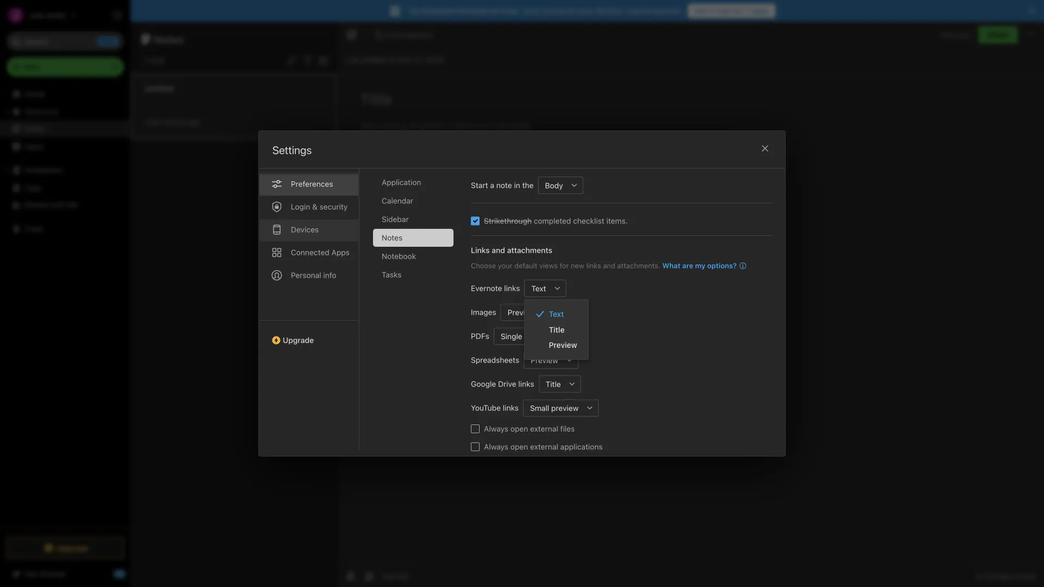 Task type: describe. For each thing, give the bounding box(es) containing it.
notes tab
[[373, 229, 454, 247]]

calendar
[[382, 196, 414, 205]]

settings image
[[111, 9, 124, 22]]

shared with me
[[24, 201, 79, 210]]

title inside title 'link'
[[549, 325, 565, 334]]

links and attachments
[[471, 246, 553, 255]]

0 vertical spatial a
[[145, 118, 148, 126]]

external for applications
[[531, 443, 559, 452]]

0 vertical spatial personal
[[456, 6, 488, 15]]

1 horizontal spatial evernote
[[471, 284, 503, 293]]

share button
[[979, 26, 1019, 44]]

attachments.
[[618, 262, 661, 270]]

note window element
[[338, 22, 1045, 588]]

minutes
[[163, 118, 187, 126]]

add tag image
[[363, 570, 376, 583]]

links down drive
[[503, 404, 519, 413]]

tree containing home
[[0, 85, 131, 528]]

external for files
[[531, 425, 559, 434]]

for for 7
[[734, 6, 744, 15]]

home link
[[0, 85, 131, 103]]

0 vertical spatial note
[[149, 56, 165, 65]]

tasks button
[[0, 138, 130, 155]]

all
[[568, 6, 576, 15]]

always open external applications
[[484, 443, 603, 452]]

shortcuts button
[[0, 103, 130, 120]]

items.
[[607, 217, 628, 226]]

preview inside dropdown list menu
[[549, 341, 578, 350]]

Select303 checkbox
[[471, 217, 480, 226]]

on
[[388, 55, 397, 64]]

new button
[[7, 57, 124, 77]]

across
[[543, 6, 566, 15]]

options?
[[708, 262, 737, 270]]

only
[[941, 31, 957, 39]]

1 horizontal spatial notes
[[154, 33, 184, 45]]

page
[[525, 332, 542, 341]]

info
[[324, 271, 337, 280]]

trash
[[24, 225, 43, 233]]

0 horizontal spatial upgrade button
[[7, 538, 124, 559]]

new
[[24, 62, 40, 71]]

Choose default view option for YouTube links field
[[523, 400, 599, 417]]

body button
[[538, 177, 566, 194]]

tags
[[24, 183, 41, 192]]

open for always open external applications
[[511, 443, 528, 452]]

preview inside field
[[508, 308, 536, 317]]

me
[[68, 201, 79, 210]]

untitled
[[145, 84, 173, 93]]

application tab
[[373, 174, 454, 192]]

Always open external applications checkbox
[[471, 443, 480, 452]]

what are my options?
[[663, 262, 737, 270]]

title button
[[539, 376, 564, 393]]

only you
[[941, 31, 970, 39]]

it
[[710, 6, 715, 15]]

ago
[[189, 118, 201, 126]]

Note Editor text field
[[338, 74, 1045, 565]]

Choose default view option for Google Drive links field
[[539, 376, 581, 393]]

text button
[[525, 280, 549, 297]]

a few minutes ago
[[145, 118, 201, 126]]

applications
[[561, 443, 603, 452]]

text inside button
[[532, 284, 547, 293]]

cancel
[[627, 6, 651, 15]]

strikethrough completed checklist items.
[[484, 217, 628, 226]]

the
[[523, 181, 534, 190]]

small preview
[[531, 404, 579, 413]]

0 vertical spatial evernote
[[422, 6, 454, 15]]

Choose default view option for Spreadsheets field
[[524, 352, 579, 369]]

notebook inside button
[[401, 31, 433, 39]]

google drive links
[[471, 380, 535, 389]]

start a note in the
[[471, 181, 534, 190]]

get it free for 7 days button
[[689, 4, 776, 18]]

always open external files
[[484, 425, 575, 434]]

for for free:
[[489, 6, 500, 15]]

in
[[514, 181, 521, 190]]

tags button
[[0, 179, 130, 196]]

17,
[[415, 55, 424, 64]]

connected apps
[[291, 248, 350, 257]]

Search text field
[[14, 32, 116, 51]]

start
[[471, 181, 488, 190]]

1 vertical spatial and
[[604, 262, 616, 270]]

links left text button
[[505, 284, 520, 293]]

Start a new note in the body or title. field
[[538, 177, 584, 194]]

links
[[471, 246, 490, 255]]

security
[[320, 202, 348, 211]]

choose your default views for new links and attachments.
[[471, 262, 661, 270]]

checklist
[[574, 217, 605, 226]]

dropdown list menu
[[525, 307, 589, 353]]

always for always open external files
[[484, 425, 509, 434]]

links right new on the right top of page
[[587, 262, 602, 270]]

get
[[695, 6, 708, 15]]

first notebook
[[385, 31, 433, 39]]

last
[[347, 55, 362, 64]]

pdfs
[[471, 332, 490, 341]]

apps
[[332, 248, 350, 257]]

notes inside notes tab
[[382, 233, 403, 242]]

images
[[471, 308, 497, 317]]

preferences
[[291, 180, 333, 189]]

1 vertical spatial upgrade
[[56, 544, 89, 553]]

files
[[561, 425, 575, 434]]

free
[[717, 6, 732, 15]]

get it free for 7 days
[[695, 6, 770, 15]]

spreadsheets
[[471, 356, 520, 365]]

expand notebooks image
[[3, 166, 11, 175]]

notes link
[[0, 120, 130, 138]]

try
[[409, 6, 420, 15]]

devices
[[291, 225, 319, 234]]

0 vertical spatial your
[[578, 6, 594, 15]]

title inside title button
[[546, 380, 561, 389]]

expand note image
[[346, 28, 359, 41]]

evernote links
[[471, 284, 520, 293]]

1 horizontal spatial for
[[560, 262, 569, 270]]



Task type: vqa. For each thing, say whether or not it's contained in the screenshot.


Task type: locate. For each thing, give the bounding box(es) containing it.
completed
[[534, 217, 572, 226]]

your down links and attachments
[[498, 262, 513, 270]]

share
[[988, 30, 1010, 39]]

with
[[51, 201, 66, 210]]

1 vertical spatial preview
[[549, 341, 578, 350]]

0 vertical spatial notebook
[[401, 31, 433, 39]]

preview button up title button on the right
[[524, 352, 561, 369]]

1 vertical spatial evernote
[[471, 284, 503, 293]]

text up title 'link'
[[549, 310, 564, 319]]

0 vertical spatial preview button
[[501, 304, 538, 321]]

title up preview link
[[549, 325, 565, 334]]

first notebook button
[[371, 27, 437, 42]]

single
[[501, 332, 523, 341]]

1 vertical spatial notebook
[[382, 252, 416, 261]]

for left "7"
[[734, 6, 744, 15]]

you
[[958, 31, 970, 39]]

shortcuts
[[24, 107, 59, 116]]

2 vertical spatial preview
[[531, 356, 559, 365]]

tab list for application
[[259, 163, 360, 451]]

notes down shortcuts
[[24, 124, 45, 133]]

0 horizontal spatial and
[[492, 246, 506, 255]]

1 horizontal spatial tasks
[[382, 270, 402, 279]]

try evernote personal for free: sync across all your devices. cancel anytime.
[[409, 6, 683, 15]]

title link
[[525, 322, 589, 338]]

saved
[[1017, 573, 1036, 581]]

all changes saved
[[977, 573, 1036, 581]]

1 vertical spatial note
[[497, 181, 512, 190]]

small preview button
[[523, 400, 582, 417]]

google
[[471, 380, 496, 389]]

anytime.
[[653, 6, 683, 15]]

1 note
[[144, 56, 165, 65]]

0 vertical spatial always
[[484, 425, 509, 434]]

always right always open external applications option
[[484, 443, 509, 452]]

single page
[[501, 332, 542, 341]]

notes up the 1 note in the left top of the page
[[154, 33, 184, 45]]

0 vertical spatial settings
[[137, 11, 165, 19]]

personal info
[[291, 271, 337, 280]]

0 horizontal spatial a
[[145, 118, 148, 126]]

None search field
[[14, 32, 116, 51]]

tab list containing application
[[373, 174, 463, 451]]

settings up 'preferences'
[[273, 144, 312, 156]]

edited
[[364, 55, 386, 64]]

connected
[[291, 248, 330, 257]]

evernote right try
[[422, 6, 454, 15]]

a left few
[[145, 118, 148, 126]]

tasks
[[24, 142, 44, 151], [382, 270, 402, 279]]

for
[[489, 6, 500, 15], [734, 6, 744, 15], [560, 262, 569, 270]]

trash link
[[0, 220, 130, 238]]

personal inside tab list
[[291, 271, 321, 280]]

notes down sidebar
[[382, 233, 403, 242]]

notebook inside tab
[[382, 252, 416, 261]]

text down 'views'
[[532, 284, 547, 293]]

note right '1'
[[149, 56, 165, 65]]

Choose default view option for Images field
[[501, 304, 556, 321]]

1 horizontal spatial and
[[604, 262, 616, 270]]

0 vertical spatial preview
[[508, 308, 536, 317]]

changes
[[987, 573, 1015, 581]]

0 horizontal spatial upgrade
[[56, 544, 89, 553]]

links
[[587, 262, 602, 270], [505, 284, 520, 293], [519, 380, 535, 389], [503, 404, 519, 413]]

drive
[[499, 380, 517, 389]]

tasks tab
[[373, 266, 454, 284]]

and right links
[[492, 246, 506, 255]]

tab list containing preferences
[[259, 163, 360, 451]]

upgrade
[[283, 336, 314, 345], [56, 544, 89, 553]]

text link
[[525, 307, 589, 322]]

2 vertical spatial notes
[[382, 233, 403, 242]]

external down always open external files
[[531, 443, 559, 452]]

your right all on the top right of page
[[578, 6, 594, 15]]

a right start
[[491, 181, 495, 190]]

your
[[578, 6, 594, 15], [498, 262, 513, 270]]

0 horizontal spatial tab list
[[259, 163, 360, 451]]

personal
[[456, 6, 488, 15], [291, 271, 321, 280]]

0 vertical spatial open
[[511, 425, 528, 434]]

1 horizontal spatial your
[[578, 6, 594, 15]]

tree
[[0, 85, 131, 528]]

0 horizontal spatial your
[[498, 262, 513, 270]]

tasks up 'notebooks'
[[24, 142, 44, 151]]

2 horizontal spatial for
[[734, 6, 744, 15]]

sync
[[524, 6, 541, 15]]

1 vertical spatial external
[[531, 443, 559, 452]]

1 horizontal spatial tab list
[[373, 174, 463, 451]]

links right drive
[[519, 380, 535, 389]]

all
[[977, 573, 985, 581]]

for inside get it free for 7 days button
[[734, 6, 744, 15]]

body
[[545, 181, 563, 190]]

single page button
[[494, 328, 545, 345]]

for left new on the right top of page
[[560, 262, 569, 270]]

title up the small preview button
[[546, 380, 561, 389]]

settings right settings icon
[[137, 11, 165, 19]]

0 vertical spatial external
[[531, 425, 559, 434]]

2023
[[426, 55, 444, 64]]

personal left free:
[[456, 6, 488, 15]]

1 vertical spatial text
[[549, 310, 564, 319]]

7
[[746, 6, 750, 15]]

application
[[382, 178, 421, 187]]

1 horizontal spatial a
[[491, 181, 495, 190]]

preview down title 'link'
[[549, 341, 578, 350]]

for left free:
[[489, 6, 500, 15]]

notes
[[154, 33, 184, 45], [24, 124, 45, 133], [382, 233, 403, 242]]

tasks down notebook tab
[[382, 270, 402, 279]]

upgrade button inside tab list
[[259, 321, 359, 349]]

days
[[752, 6, 770, 15]]

tab list
[[259, 163, 360, 451], [373, 174, 463, 451]]

attachments
[[508, 246, 553, 255]]

0 horizontal spatial for
[[489, 6, 500, 15]]

Choose default view option for PDFs field
[[494, 328, 562, 345]]

0 vertical spatial and
[[492, 246, 506, 255]]

2 always from the top
[[484, 443, 509, 452]]

preview button up the single page button
[[501, 304, 538, 321]]

close image
[[759, 142, 772, 155]]

login & security
[[291, 202, 348, 211]]

note left in at the left
[[497, 181, 512, 190]]

0 horizontal spatial settings
[[137, 11, 165, 19]]

preview inside choose default view option for spreadsheets field
[[531, 356, 559, 365]]

open
[[511, 425, 528, 434], [511, 443, 528, 452]]

upgrade button
[[259, 321, 359, 349], [7, 538, 124, 559]]

1 horizontal spatial personal
[[456, 6, 488, 15]]

free:
[[502, 6, 520, 15]]

external up always open external applications
[[531, 425, 559, 434]]

0 vertical spatial upgrade
[[283, 336, 314, 345]]

shared with me link
[[0, 196, 130, 214]]

0 horizontal spatial notes
[[24, 124, 45, 133]]

settings inside tooltip
[[137, 11, 165, 19]]

0 vertical spatial tasks
[[24, 142, 44, 151]]

nov
[[399, 55, 413, 64]]

choose
[[471, 262, 496, 270]]

1 vertical spatial always
[[484, 443, 509, 452]]

shared
[[24, 201, 49, 210]]

0 vertical spatial text
[[532, 284, 547, 293]]

1 vertical spatial a
[[491, 181, 495, 190]]

open for always open external files
[[511, 425, 528, 434]]

notebook down try
[[401, 31, 433, 39]]

always
[[484, 425, 509, 434], [484, 443, 509, 452]]

always right always open external files option
[[484, 425, 509, 434]]

settings tooltip
[[121, 4, 174, 26]]

1 vertical spatial your
[[498, 262, 513, 270]]

default
[[515, 262, 538, 270]]

preview link
[[525, 338, 589, 353]]

login
[[291, 202, 310, 211]]

youtube
[[471, 404, 501, 413]]

0 vertical spatial notes
[[154, 33, 184, 45]]

1 external from the top
[[531, 425, 559, 434]]

youtube links
[[471, 404, 519, 413]]

1
[[144, 56, 147, 65]]

Always open external files checkbox
[[471, 425, 480, 434]]

1 horizontal spatial text
[[549, 310, 564, 319]]

0 horizontal spatial text
[[532, 284, 547, 293]]

external
[[531, 425, 559, 434], [531, 443, 559, 452]]

1 always from the top
[[484, 425, 509, 434]]

open up always open external applications
[[511, 425, 528, 434]]

2 external from the top
[[531, 443, 559, 452]]

notes inside notes link
[[24, 124, 45, 133]]

sidebar
[[382, 215, 409, 224]]

personal down connected
[[291, 271, 321, 280]]

views
[[540, 262, 558, 270]]

2 open from the top
[[511, 443, 528, 452]]

are
[[683, 262, 694, 270]]

1 vertical spatial title
[[546, 380, 561, 389]]

tasks inside tab
[[382, 270, 402, 279]]

1 horizontal spatial upgrade button
[[259, 321, 359, 349]]

1 horizontal spatial settings
[[273, 144, 312, 156]]

first
[[385, 31, 399, 39]]

1 vertical spatial settings
[[273, 144, 312, 156]]

Choose default view option for Evernote links field
[[525, 280, 567, 297]]

1 vertical spatial open
[[511, 443, 528, 452]]

1 vertical spatial personal
[[291, 271, 321, 280]]

0 horizontal spatial evernote
[[422, 6, 454, 15]]

evernote down choose
[[471, 284, 503, 293]]

what
[[663, 262, 681, 270]]

text inside dropdown list menu
[[549, 310, 564, 319]]

open down always open external files
[[511, 443, 528, 452]]

strikethrough
[[484, 217, 532, 226]]

notebooks
[[24, 166, 63, 175]]

calendar tab
[[373, 192, 454, 210]]

preview up single page
[[508, 308, 536, 317]]

1 vertical spatial notes
[[24, 124, 45, 133]]

add a reminder image
[[345, 570, 358, 583]]

tab list for start a note in the
[[373, 174, 463, 451]]

always for always open external applications
[[484, 443, 509, 452]]

1 vertical spatial upgrade button
[[7, 538, 124, 559]]

preview button
[[501, 304, 538, 321], [524, 352, 561, 369]]

0 vertical spatial upgrade button
[[259, 321, 359, 349]]

my
[[696, 262, 706, 270]]

1 vertical spatial tasks
[[382, 270, 402, 279]]

notebook tab
[[373, 248, 454, 266]]

tasks inside button
[[24, 142, 44, 151]]

notebook down notes tab
[[382, 252, 416, 261]]

evernote
[[422, 6, 454, 15], [471, 284, 503, 293]]

1 vertical spatial preview button
[[524, 352, 561, 369]]

0 horizontal spatial personal
[[291, 271, 321, 280]]

2 horizontal spatial notes
[[382, 233, 403, 242]]

preview
[[552, 404, 579, 413]]

1 horizontal spatial upgrade
[[283, 336, 314, 345]]

devices.
[[596, 6, 625, 15]]

0 horizontal spatial note
[[149, 56, 165, 65]]

preview down preview link
[[531, 356, 559, 365]]

0 horizontal spatial tasks
[[24, 142, 44, 151]]

1 open from the top
[[511, 425, 528, 434]]

and left attachments.
[[604, 262, 616, 270]]

sidebar tab
[[373, 211, 454, 229]]

0 vertical spatial title
[[549, 325, 565, 334]]

1 horizontal spatial note
[[497, 181, 512, 190]]



